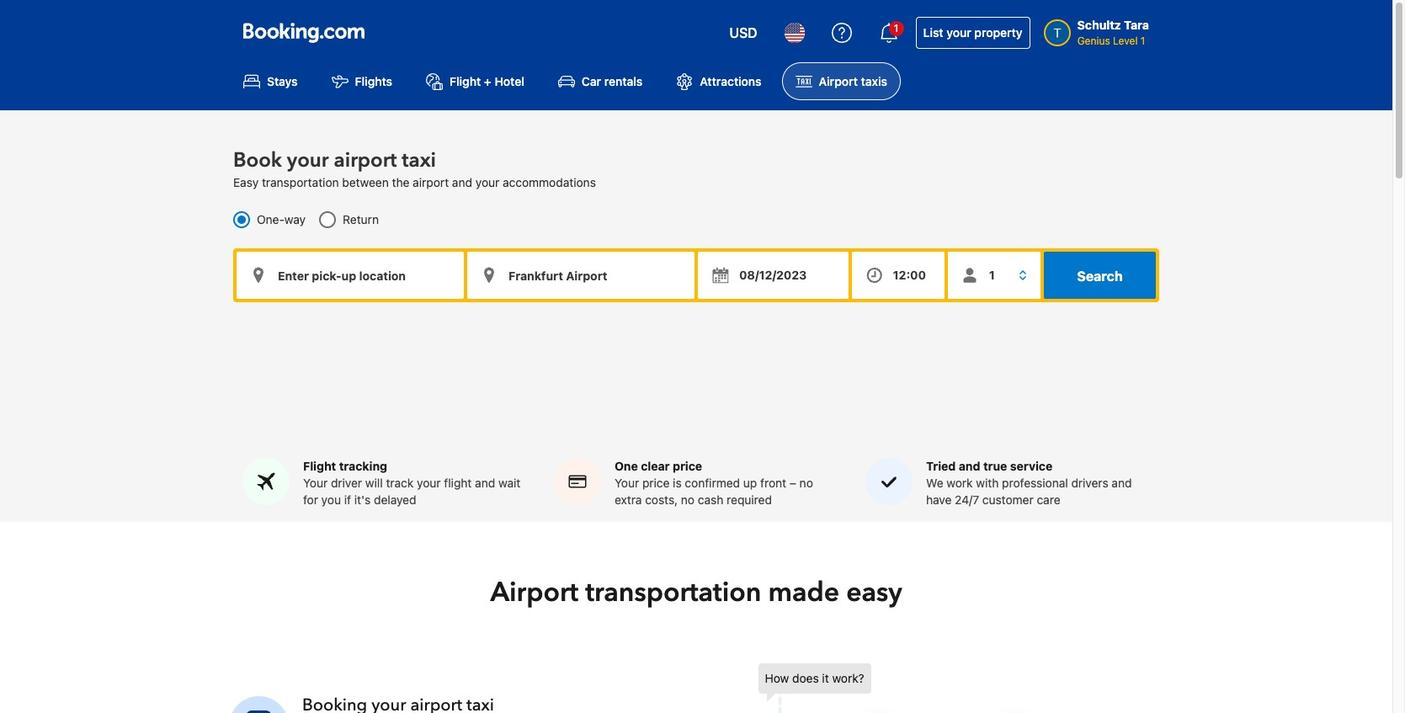 Task type: describe. For each thing, give the bounding box(es) containing it.
easy
[[847, 575, 903, 612]]

is
[[673, 476, 682, 490]]

attractions link
[[663, 62, 775, 100]]

+
[[484, 74, 492, 89]]

delayed
[[374, 493, 417, 507]]

search button
[[1044, 252, 1156, 299]]

work
[[947, 476, 973, 490]]

true
[[984, 459, 1008, 474]]

airport taxis link
[[782, 62, 901, 100]]

list your property
[[924, 25, 1023, 40]]

cash
[[698, 493, 724, 507]]

it
[[822, 672, 829, 686]]

stays
[[267, 74, 298, 89]]

flight + hotel
[[450, 74, 525, 89]]

your right book
[[287, 147, 329, 175]]

airport for airport transportation made easy
[[491, 575, 579, 612]]

professional
[[1002, 476, 1069, 490]]

easy
[[233, 175, 259, 190]]

the
[[392, 175, 410, 190]]

for
[[303, 493, 318, 507]]

1 vertical spatial no
[[681, 493, 695, 507]]

driver
[[331, 476, 362, 490]]

rentals
[[605, 74, 643, 89]]

work?
[[833, 672, 865, 686]]

up
[[744, 476, 758, 490]]

and right the drivers
[[1112, 476, 1132, 490]]

confirmed
[[685, 476, 741, 490]]

one clear price your price is confirmed up front – no extra costs, no cash required
[[615, 459, 814, 507]]

1 inside the schultz tara genius level 1
[[1141, 35, 1146, 47]]

airport transportation made easy
[[491, 575, 903, 612]]

required
[[727, 493, 772, 507]]

0 horizontal spatial price
[[643, 476, 670, 490]]

will
[[365, 476, 383, 490]]

how does it work?
[[765, 672, 865, 686]]

12:00 button
[[852, 252, 945, 299]]

airport for airport taxis
[[819, 74, 858, 89]]

drivers
[[1072, 476, 1109, 490]]

one
[[615, 459, 638, 474]]

front
[[761, 476, 787, 490]]

list
[[924, 25, 944, 40]]

car rentals
[[582, 74, 643, 89]]

does
[[793, 672, 819, 686]]

accommodations
[[503, 175, 596, 190]]

we
[[927, 476, 944, 490]]

flight
[[444, 476, 472, 490]]

if
[[344, 493, 351, 507]]

made
[[769, 575, 840, 612]]

24/7
[[955, 493, 980, 507]]

clear
[[641, 459, 670, 474]]

flight + hotel link
[[413, 62, 538, 100]]

care
[[1037, 493, 1061, 507]]

12:00
[[893, 268, 927, 282]]

taxi
[[402, 147, 436, 175]]

tried
[[927, 459, 956, 474]]

your inside "flight tracking your driver will track your flight and wait for you if it's delayed"
[[303, 476, 328, 490]]

airport taxis
[[819, 74, 888, 89]]

one-way
[[257, 212, 306, 227]]

flight for flight tracking your driver will track your flight and wait for you if it's delayed
[[303, 459, 336, 474]]

1 button
[[869, 13, 909, 53]]

how
[[765, 672, 789, 686]]

it's
[[354, 493, 371, 507]]

car rentals link
[[545, 62, 656, 100]]



Task type: vqa. For each thing, say whether or not it's contained in the screenshot.
first € 2.88 City tax per person per night from the bottom
no



Task type: locate. For each thing, give the bounding box(es) containing it.
1
[[894, 22, 899, 35], [1141, 35, 1146, 47]]

0 horizontal spatial flight
[[303, 459, 336, 474]]

you
[[321, 493, 341, 507]]

level
[[1114, 35, 1138, 47]]

your
[[947, 25, 972, 40], [287, 147, 329, 175], [476, 175, 500, 190], [417, 476, 441, 490]]

return
[[343, 212, 379, 227]]

transportation
[[262, 175, 339, 190], [586, 575, 762, 612]]

airport
[[819, 74, 858, 89], [491, 575, 579, 612]]

1 vertical spatial airport
[[491, 575, 579, 612]]

1 horizontal spatial airport
[[819, 74, 858, 89]]

tried and true service we work with professional drivers and have 24/7 customer care
[[927, 459, 1132, 507]]

1 horizontal spatial booking airport taxi image
[[758, 664, 1112, 713]]

1 vertical spatial price
[[643, 476, 670, 490]]

flight
[[450, 74, 481, 89], [303, 459, 336, 474]]

1 horizontal spatial your
[[615, 476, 639, 490]]

usd
[[730, 25, 758, 40]]

08/12/2023 button
[[698, 252, 849, 299]]

0 horizontal spatial airport
[[491, 575, 579, 612]]

flight inside "flight tracking your driver will track your flight and wait for you if it's delayed"
[[303, 459, 336, 474]]

and up 'work'
[[959, 459, 981, 474]]

flight tracking your driver will track your flight and wait for you if it's delayed
[[303, 459, 521, 507]]

airport
[[334, 147, 397, 175], [413, 175, 449, 190]]

flights link
[[318, 62, 406, 100]]

tracking
[[339, 459, 387, 474]]

0 horizontal spatial 1
[[894, 22, 899, 35]]

1 horizontal spatial flight
[[450, 74, 481, 89]]

your right track
[[417, 476, 441, 490]]

stays link
[[230, 62, 311, 100]]

0 vertical spatial flight
[[450, 74, 481, 89]]

1 vertical spatial flight
[[303, 459, 336, 474]]

no
[[800, 476, 814, 490], [681, 493, 695, 507]]

booking airport taxi image
[[758, 664, 1112, 713], [229, 696, 289, 713]]

Enter destination text field
[[467, 252, 695, 299]]

1 left 'list'
[[894, 22, 899, 35]]

flight up driver
[[303, 459, 336, 474]]

price down clear
[[643, 476, 670, 490]]

price
[[673, 459, 703, 474], [643, 476, 670, 490]]

your down one
[[615, 476, 639, 490]]

service
[[1011, 459, 1053, 474]]

1 vertical spatial transportation
[[586, 575, 762, 612]]

hotel
[[495, 74, 525, 89]]

property
[[975, 25, 1023, 40]]

genius
[[1078, 35, 1111, 47]]

0 horizontal spatial booking airport taxi image
[[229, 696, 289, 713]]

1 horizontal spatial price
[[673, 459, 703, 474]]

between
[[342, 175, 389, 190]]

–
[[790, 476, 797, 490]]

0 vertical spatial airport
[[819, 74, 858, 89]]

1 your from the left
[[303, 476, 328, 490]]

and inside book your airport taxi easy transportation between the airport and your accommodations
[[452, 175, 473, 190]]

booking.com online hotel reservations image
[[243, 23, 365, 43]]

wait
[[499, 476, 521, 490]]

track
[[386, 476, 414, 490]]

flight for flight + hotel
[[450, 74, 481, 89]]

your inside "flight tracking your driver will track your flight and wait for you if it's delayed"
[[417, 476, 441, 490]]

schultz tara genius level 1
[[1078, 18, 1150, 47]]

1 horizontal spatial 1
[[1141, 35, 1146, 47]]

usd button
[[720, 13, 768, 53]]

1 horizontal spatial no
[[800, 476, 814, 490]]

1 inside button
[[894, 22, 899, 35]]

and
[[452, 175, 473, 190], [959, 459, 981, 474], [475, 476, 495, 490], [1112, 476, 1132, 490]]

costs,
[[645, 493, 678, 507]]

0 horizontal spatial no
[[681, 493, 695, 507]]

0 vertical spatial no
[[800, 476, 814, 490]]

and left wait
[[475, 476, 495, 490]]

2 your from the left
[[615, 476, 639, 490]]

08/12/2023
[[740, 268, 807, 282]]

no down is
[[681, 493, 695, 507]]

no right –
[[800, 476, 814, 490]]

price up is
[[673, 459, 703, 474]]

airport down 'taxi'
[[413, 175, 449, 190]]

flight left + on the top left of page
[[450, 74, 481, 89]]

book your airport taxi easy transportation between the airport and your accommodations
[[233, 147, 596, 190]]

your
[[303, 476, 328, 490], [615, 476, 639, 490]]

taxis
[[861, 74, 888, 89]]

list your property link
[[916, 17, 1031, 49]]

transportation inside book your airport taxi easy transportation between the airport and your accommodations
[[262, 175, 339, 190]]

1 horizontal spatial airport
[[413, 175, 449, 190]]

tara
[[1125, 18, 1150, 32]]

and right the
[[452, 175, 473, 190]]

and inside "flight tracking your driver will track your flight and wait for you if it's delayed"
[[475, 476, 495, 490]]

0 vertical spatial price
[[673, 459, 703, 474]]

one-
[[257, 212, 285, 227]]

0 horizontal spatial your
[[303, 476, 328, 490]]

search
[[1078, 269, 1123, 284]]

your up the for
[[303, 476, 328, 490]]

schultz
[[1078, 18, 1122, 32]]

your left accommodations on the left of the page
[[476, 175, 500, 190]]

customer
[[983, 493, 1034, 507]]

1 down tara
[[1141, 35, 1146, 47]]

your inside the one clear price your price is confirmed up front – no extra costs, no cash required
[[615, 476, 639, 490]]

1 horizontal spatial transportation
[[586, 575, 762, 612]]

0 horizontal spatial transportation
[[262, 175, 339, 190]]

way
[[285, 212, 306, 227]]

0 horizontal spatial airport
[[334, 147, 397, 175]]

your right 'list'
[[947, 25, 972, 40]]

book
[[233, 147, 282, 175]]

car
[[582, 74, 602, 89]]

have
[[927, 493, 952, 507]]

Enter pick-up location text field
[[237, 252, 464, 299]]

with
[[976, 476, 999, 490]]

extra
[[615, 493, 642, 507]]

0 vertical spatial airport
[[334, 147, 397, 175]]

attractions
[[700, 74, 762, 89]]

airport up between
[[334, 147, 397, 175]]

1 vertical spatial airport
[[413, 175, 449, 190]]

flights
[[355, 74, 393, 89]]

0 vertical spatial transportation
[[262, 175, 339, 190]]



